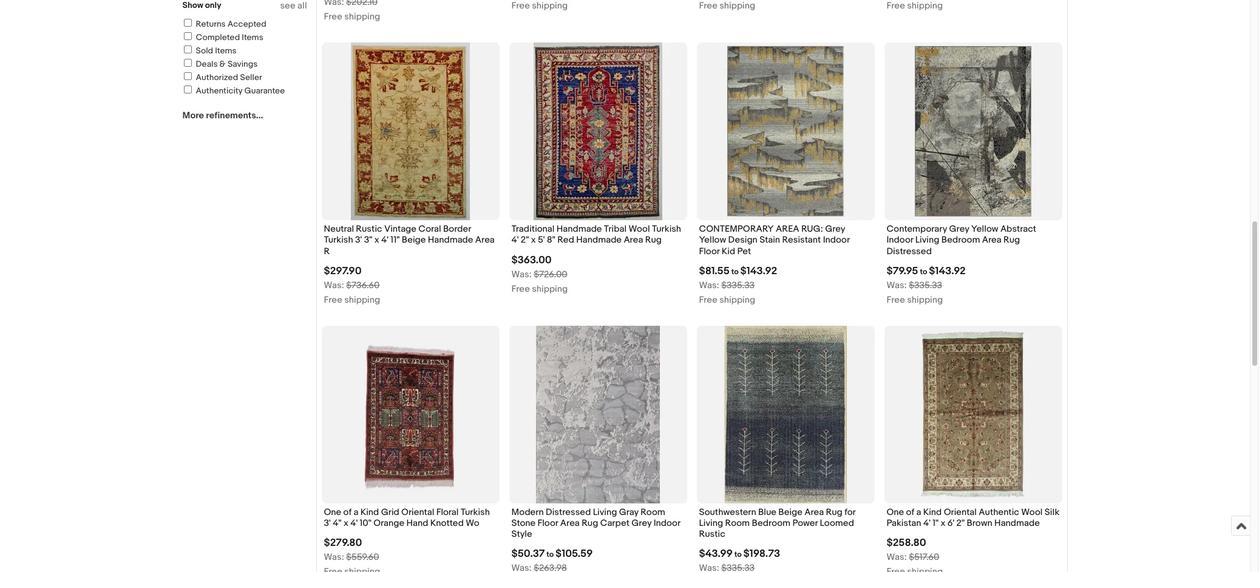 Task type: locate. For each thing, give the bounding box(es) containing it.
wool inside the 'traditional handmade tribal wool turkish 4' 2" x 5' 8" red handmade area rug'
[[629, 224, 650, 235]]

1 horizontal spatial room
[[725, 518, 750, 529]]

contemporary
[[887, 224, 947, 235]]

a inside one of a kind oriental authentic wool silk pakistan 4' 1" x 6' 2" brown handmade
[[916, 507, 921, 518]]

indoor right gray
[[654, 518, 680, 529]]

0 horizontal spatial floor
[[538, 518, 558, 529]]

2 horizontal spatial living
[[915, 235, 939, 246]]

1 of from the left
[[343, 507, 352, 518]]

contemporary
[[699, 224, 774, 235]]

1 horizontal spatial distressed
[[887, 246, 932, 257]]

x inside one of a kind oriental authentic wool silk pakistan 4' 1" x 6' 2" brown handmade
[[941, 518, 946, 529]]

sold items
[[196, 46, 237, 56]]

oriental right grid
[[401, 507, 434, 518]]

free inside $79.95 to $143.92 was: $335.33 free shipping
[[887, 294, 905, 306]]

2" left 5'
[[521, 235, 529, 246]]

savings
[[228, 59, 258, 69]]

items down accepted
[[242, 32, 263, 42]]

kind left the 6'
[[923, 507, 942, 518]]

0 vertical spatial items
[[242, 32, 263, 42]]

0 vertical spatial floor
[[699, 246, 720, 257]]

1 horizontal spatial items
[[242, 32, 263, 42]]

rug
[[645, 235, 662, 246], [1004, 235, 1020, 246], [826, 507, 843, 518], [582, 518, 598, 529]]

one of a kind grid oriental floral turkish 3' 4" x 4' 10" orange hand knotted wo
[[324, 507, 490, 529]]

one of a kind grid oriental floral turkish 3' 4" x 4' 10" orange hand knotted wo link
[[324, 507, 497, 532]]

was: inside $279.80 was: $559.60
[[324, 552, 344, 563]]

yellow inside contemporary grey yellow abstract indoor living bedroom area rug distressed
[[971, 224, 998, 235]]

to
[[731, 267, 739, 277], [920, 267, 927, 277], [547, 550, 554, 560], [734, 550, 742, 560]]

area inside the 'traditional handmade tribal wool turkish 4' 2" x 5' 8" red handmade area rug'
[[624, 235, 643, 246]]

Deals & Savings checkbox
[[184, 59, 192, 67]]

1 horizontal spatial $143.92
[[929, 265, 966, 277]]

x
[[374, 235, 379, 246], [531, 235, 536, 246], [344, 518, 348, 529], [941, 518, 946, 529]]

indoor inside contemporary grey yellow abstract indoor living bedroom area rug distressed
[[887, 235, 913, 246]]

area inside modern distressed living gray room stone floor area rug carpet grey indoor style
[[560, 518, 580, 529]]

oriental right 1"
[[944, 507, 977, 518]]

free down $79.95
[[887, 294, 905, 306]]

floor right stone
[[538, 518, 558, 529]]

0 horizontal spatial distressed
[[546, 507, 591, 518]]

bedroom up $79.95 to $143.92 was: $335.33 free shipping
[[941, 235, 980, 246]]

4' left 1"
[[923, 518, 931, 529]]

1 horizontal spatial bedroom
[[941, 235, 980, 246]]

free down $297.90
[[324, 294, 342, 306]]

turkish inside neutral rustic vintage coral border turkish 3' 3" x 4' 11" beige handmade area r
[[324, 235, 353, 246]]

1 a from the left
[[354, 507, 358, 518]]

1 vertical spatial wool
[[1021, 507, 1043, 518]]

a for $258.80
[[916, 507, 921, 518]]

yellow left design on the top
[[699, 235, 726, 246]]

living inside modern distressed living gray room stone floor area rug carpet grey indoor style
[[593, 507, 617, 518]]

coral
[[419, 224, 441, 235]]

knotted
[[430, 518, 464, 529]]

2 $335.33 from the left
[[909, 280, 942, 291]]

free down the $363.00
[[512, 283, 530, 295]]

Sold Items checkbox
[[184, 46, 192, 53]]

contemporary grey yellow abstract indoor living bedroom area rug distressed
[[887, 224, 1036, 257]]

was: down $79.95
[[887, 280, 907, 291]]

2 oriental from the left
[[944, 507, 977, 518]]

3' left 3"
[[355, 235, 362, 246]]

$335.33 down $79.95
[[909, 280, 942, 291]]

0 vertical spatial beige
[[402, 235, 426, 246]]

x inside one of a kind grid oriental floral turkish 3' 4" x 4' 10" orange hand knotted wo
[[344, 518, 348, 529]]

was: for $279.80
[[324, 552, 344, 563]]

distressed up $79.95
[[887, 246, 932, 257]]

1 vertical spatial floor
[[538, 518, 558, 529]]

$363.00
[[512, 254, 552, 266]]

2"
[[521, 235, 529, 246], [957, 518, 965, 529]]

handmade left 'silk'
[[995, 518, 1040, 529]]

rustic up $43.99
[[699, 529, 725, 540]]

0 horizontal spatial turkish
[[324, 235, 353, 246]]

living inside southwestern blue beige area rug for living room bedroom power loomed rustic
[[699, 518, 723, 529]]

1 horizontal spatial living
[[699, 518, 723, 529]]

3' left 4"
[[324, 518, 331, 529]]

kind for $258.80
[[923, 507, 942, 518]]

was: inside the $258.80 was: $517.60
[[887, 552, 907, 563]]

room inside modern distressed living gray room stone floor area rug carpet grey indoor style
[[641, 507, 665, 518]]

2 of from the left
[[906, 507, 914, 518]]

0 horizontal spatial rustic
[[356, 224, 382, 235]]

one up "$279.80"
[[324, 507, 341, 518]]

$143.92 for $81.55
[[740, 265, 777, 277]]

4' up the $363.00
[[512, 235, 519, 246]]

0 vertical spatial distressed
[[887, 246, 932, 257]]

contemporary area rug: grey yellow design stain resistant indoor floor kid pet link
[[699, 224, 872, 260]]

one inside one of a kind oriental authentic wool silk pakistan 4' 1" x 6' 2" brown handmade
[[887, 507, 904, 518]]

wool left 'silk'
[[1021, 507, 1043, 518]]

2 horizontal spatial indoor
[[887, 235, 913, 246]]

8"
[[547, 235, 555, 246]]

was:
[[512, 269, 532, 280], [324, 280, 344, 291], [699, 280, 719, 291], [887, 280, 907, 291], [324, 552, 344, 563], [887, 552, 907, 563]]

x right 4"
[[344, 518, 348, 529]]

turkish left 3"
[[324, 235, 353, 246]]

a left 10"
[[354, 507, 358, 518]]

was: down the $258.80
[[887, 552, 907, 563]]

$143.92 down contemporary grey yellow abstract indoor living bedroom area rug distressed
[[929, 265, 966, 277]]

grey right carpet
[[632, 518, 652, 529]]

to right $50.37
[[547, 550, 554, 560]]

kid
[[722, 246, 735, 257]]

beige right 11"
[[402, 235, 426, 246]]

1 $335.33 from the left
[[721, 280, 755, 291]]

beige right blue
[[779, 507, 803, 518]]

kind for $279.80
[[360, 507, 379, 518]]

rustic inside neutral rustic vintage coral border turkish 3' 3" x 4' 11" beige handmade area r
[[356, 224, 382, 235]]

1 vertical spatial 3'
[[324, 518, 331, 529]]

room right gray
[[641, 507, 665, 518]]

$143.92 for $79.95
[[929, 265, 966, 277]]

of inside one of a kind oriental authentic wool silk pakistan 4' 1" x 6' 2" brown handmade
[[906, 507, 914, 518]]

room
[[641, 507, 665, 518], [725, 518, 750, 529]]

returns accepted link
[[182, 19, 266, 29]]

1 horizontal spatial oriental
[[944, 507, 977, 518]]

shipping
[[344, 11, 380, 23], [532, 283, 568, 295], [344, 294, 380, 306], [720, 294, 755, 306], [907, 294, 943, 306]]

indoor right resistant
[[823, 235, 850, 246]]

$143.92 inside $79.95 to $143.92 was: $335.33 free shipping
[[929, 265, 966, 277]]

4' inside one of a kind grid oriental floral turkish 3' 4" x 4' 10" orange hand knotted wo
[[350, 518, 358, 529]]

$143.92
[[740, 265, 777, 277], [929, 265, 966, 277]]

1 horizontal spatial $335.33
[[909, 280, 942, 291]]

distressed right the modern in the left of the page
[[546, 507, 591, 518]]

kind inside one of a kind grid oriental floral turkish 3' 4" x 4' 10" orange hand knotted wo
[[360, 507, 379, 518]]

4'
[[381, 235, 389, 246], [512, 235, 519, 246], [350, 518, 358, 529], [923, 518, 931, 529]]

items
[[242, 32, 263, 42], [215, 46, 237, 56]]

1 horizontal spatial yellow
[[971, 224, 998, 235]]

x right 1"
[[941, 518, 946, 529]]

traditional handmade tribal wool turkish 4' 2" x 5' 8" red handmade area rug link
[[512, 224, 685, 249]]

$50.37 to $105.59
[[512, 548, 593, 561]]

items up "deals & savings" in the top left of the page
[[215, 46, 237, 56]]

1 horizontal spatial grey
[[825, 224, 845, 235]]

turkish right floral
[[461, 507, 490, 518]]

one up the $258.80
[[887, 507, 904, 518]]

was: down "$279.80"
[[324, 552, 344, 563]]

neutral
[[324, 224, 354, 235]]

one of a kind grid oriental floral turkish 3' 4" x 4' 10" orange hand knotted wo image
[[351, 326, 470, 504]]

0 horizontal spatial living
[[593, 507, 617, 518]]

authentic
[[979, 507, 1019, 518]]

border
[[443, 224, 471, 235]]

10"
[[360, 518, 371, 529]]

was: inside the $81.55 to $143.92 was: $335.33 free shipping
[[699, 280, 719, 291]]

kind
[[360, 507, 379, 518], [923, 507, 942, 518]]

0 vertical spatial wool
[[629, 224, 650, 235]]

0 horizontal spatial items
[[215, 46, 237, 56]]

turkish
[[652, 224, 681, 235], [324, 235, 353, 246], [461, 507, 490, 518]]

0 vertical spatial 3'
[[355, 235, 362, 246]]

1 horizontal spatial rustic
[[699, 529, 725, 540]]

1 vertical spatial items
[[215, 46, 237, 56]]

authorized seller link
[[182, 72, 262, 83]]

1 horizontal spatial wool
[[1021, 507, 1043, 518]]

shipping inside the $81.55 to $143.92 was: $335.33 free shipping
[[720, 294, 755, 306]]

was: down the $363.00
[[512, 269, 532, 280]]

0 horizontal spatial a
[[354, 507, 358, 518]]

indoor inside contemporary area rug: grey yellow design stain resistant indoor floor kid pet
[[823, 235, 850, 246]]

3' inside neutral rustic vintage coral border turkish 3' 3" x 4' 11" beige handmade area r
[[355, 235, 362, 246]]

authenticity
[[196, 86, 242, 96]]

returns
[[196, 19, 226, 29]]

one for $258.80
[[887, 507, 904, 518]]

$335.33 inside the $81.55 to $143.92 was: $335.33 free shipping
[[721, 280, 755, 291]]

wool right the tribal at the top of the page
[[629, 224, 650, 235]]

2" right the 6'
[[957, 518, 965, 529]]

0 horizontal spatial oriental
[[401, 507, 434, 518]]

1 horizontal spatial turkish
[[461, 507, 490, 518]]

1 horizontal spatial of
[[906, 507, 914, 518]]

1 $143.92 from the left
[[740, 265, 777, 277]]

to for $50.37
[[547, 550, 554, 560]]

0 horizontal spatial room
[[641, 507, 665, 518]]

authorized seller
[[196, 72, 262, 83]]

$363.00 was: $726.00 free shipping
[[512, 254, 568, 295]]

indoor up $79.95
[[887, 235, 913, 246]]

free right "all"
[[324, 11, 342, 23]]

was: inside $297.90 was: $736.60 free shipping
[[324, 280, 344, 291]]

wo
[[466, 518, 479, 529]]

$335.33
[[721, 280, 755, 291], [909, 280, 942, 291]]

was: for $258.80
[[887, 552, 907, 563]]

1 vertical spatial distressed
[[546, 507, 591, 518]]

2 kind from the left
[[923, 507, 942, 518]]

floor left kid
[[699, 246, 720, 257]]

authenticity guarantee
[[196, 86, 285, 96]]

indoor
[[823, 235, 850, 246], [887, 235, 913, 246], [654, 518, 680, 529]]

modern distressed living gray room stone floor area rug carpet grey indoor style link
[[512, 507, 685, 544]]

authorized
[[196, 72, 238, 83]]

area inside neutral rustic vintage coral border turkish 3' 3" x 4' 11" beige handmade area r
[[475, 235, 495, 246]]

to for $79.95
[[920, 267, 927, 277]]

living up $79.95
[[915, 235, 939, 246]]

rug inside southwestern blue beige area rug for living room bedroom power loomed rustic
[[826, 507, 843, 518]]

yellow
[[971, 224, 998, 235], [699, 235, 726, 246]]

to right $81.55
[[731, 267, 739, 277]]

2 horizontal spatial turkish
[[652, 224, 681, 235]]

distressed inside modern distressed living gray room stone floor area rug carpet grey indoor style
[[546, 507, 591, 518]]

one inside one of a kind grid oriental floral turkish 3' 4" x 4' 10" orange hand knotted wo
[[324, 507, 341, 518]]

1 horizontal spatial floor
[[699, 246, 720, 257]]

2 horizontal spatial grey
[[949, 224, 969, 235]]

was: down $81.55
[[699, 280, 719, 291]]

grey right contemporary
[[949, 224, 969, 235]]

1 horizontal spatial kind
[[923, 507, 942, 518]]

kind inside one of a kind oriental authentic wool silk pakistan 4' 1" x 6' 2" brown handmade
[[923, 507, 942, 518]]

to inside the $81.55 to $143.92 was: $335.33 free shipping
[[731, 267, 739, 277]]

southwestern blue beige area rug for living room bedroom power loomed rustic link
[[699, 507, 872, 544]]

hand
[[406, 518, 428, 529]]

1 horizontal spatial 2"
[[957, 518, 965, 529]]

11"
[[391, 235, 400, 246]]

more
[[182, 110, 204, 121]]

southwestern blue beige area rug for living room bedroom power loomed rustic image
[[725, 326, 847, 504]]

carpet
[[600, 518, 630, 529]]

0 horizontal spatial 2"
[[521, 235, 529, 246]]

1 vertical spatial 2"
[[957, 518, 965, 529]]

4' left 11"
[[381, 235, 389, 246]]

4' left 10"
[[350, 518, 358, 529]]

1 oriental from the left
[[401, 507, 434, 518]]

to right $43.99
[[734, 550, 742, 560]]

living left gray
[[593, 507, 617, 518]]

to inside $50.37 to $105.59
[[547, 550, 554, 560]]

yellow left abstract
[[971, 224, 998, 235]]

$335.33 for $81.55
[[721, 280, 755, 291]]

southwestern blue beige area rug for living room bedroom power loomed rustic
[[699, 507, 856, 540]]

of left 1"
[[906, 507, 914, 518]]

to inside $43.99 to $198.73
[[734, 550, 742, 560]]

beige
[[402, 235, 426, 246], [779, 507, 803, 518]]

living
[[915, 235, 939, 246], [593, 507, 617, 518], [699, 518, 723, 529]]

0 horizontal spatial grey
[[632, 518, 652, 529]]

$258.80 was: $517.60
[[887, 537, 939, 563]]

shipping inside $79.95 to $143.92 was: $335.33 free shipping
[[907, 294, 943, 306]]

1 one from the left
[[324, 507, 341, 518]]

was: down $297.90
[[324, 280, 344, 291]]

handmade
[[557, 224, 602, 235], [428, 235, 473, 246], [576, 235, 622, 246], [995, 518, 1040, 529]]

of for $279.80
[[343, 507, 352, 518]]

0 horizontal spatial indoor
[[654, 518, 680, 529]]

grey right "rug:"
[[825, 224, 845, 235]]

2 a from the left
[[916, 507, 921, 518]]

area inside contemporary grey yellow abstract indoor living bedroom area rug distressed
[[982, 235, 1002, 246]]

free down $81.55
[[699, 294, 718, 306]]

0 horizontal spatial yellow
[[699, 235, 726, 246]]

1 horizontal spatial 3'
[[355, 235, 362, 246]]

1 kind from the left
[[360, 507, 379, 518]]

0 vertical spatial 2"
[[521, 235, 529, 246]]

was: inside $363.00 was: $726.00 free shipping
[[512, 269, 532, 280]]

$335.33 inside $79.95 to $143.92 was: $335.33 free shipping
[[909, 280, 942, 291]]

$297.90 was: $736.60 free shipping
[[324, 265, 380, 306]]

0 horizontal spatial of
[[343, 507, 352, 518]]

1 vertical spatial bedroom
[[752, 518, 791, 529]]

turkish right the tribal at the top of the page
[[652, 224, 681, 235]]

0 horizontal spatial beige
[[402, 235, 426, 246]]

of inside one of a kind grid oriental floral turkish 3' 4" x 4' 10" orange hand knotted wo
[[343, 507, 352, 518]]

one of a kind oriental authentic wool silk pakistan 4' 1" x 6' 2" brown handmade
[[887, 507, 1060, 529]]

1 horizontal spatial one
[[887, 507, 904, 518]]

area inside southwestern blue beige area rug for living room bedroom power loomed rustic
[[805, 507, 824, 518]]

a left 1"
[[916, 507, 921, 518]]

handmade inside neutral rustic vintage coral border turkish 3' 3" x 4' 11" beige handmade area r
[[428, 235, 473, 246]]

living up $43.99
[[699, 518, 723, 529]]

completed items link
[[182, 32, 263, 42]]

orange
[[374, 518, 404, 529]]

to right $79.95
[[920, 267, 927, 277]]

0 horizontal spatial kind
[[360, 507, 379, 518]]

0 vertical spatial rustic
[[356, 224, 382, 235]]

0 horizontal spatial bedroom
[[752, 518, 791, 529]]

0 horizontal spatial $143.92
[[740, 265, 777, 277]]

$198.73
[[743, 548, 780, 561]]

Authorized Seller checkbox
[[184, 72, 192, 80]]

0 horizontal spatial 3'
[[324, 518, 331, 529]]

3'
[[355, 235, 362, 246], [324, 518, 331, 529]]

a
[[354, 507, 358, 518], [916, 507, 921, 518]]

a inside one of a kind grid oriental floral turkish 3' 4" x 4' 10" orange hand knotted wo
[[354, 507, 358, 518]]

wool
[[629, 224, 650, 235], [1021, 507, 1043, 518]]

rug inside modern distressed living gray room stone floor area rug carpet grey indoor style
[[582, 518, 598, 529]]

Returns Accepted checkbox
[[184, 19, 192, 27]]

items for sold items
[[215, 46, 237, 56]]

refinements...
[[206, 110, 263, 121]]

0 horizontal spatial one
[[324, 507, 341, 518]]

0 vertical spatial bedroom
[[941, 235, 980, 246]]

room up $43.99 to $198.73
[[725, 518, 750, 529]]

Authenticity Guarantee checkbox
[[184, 86, 192, 93]]

0 horizontal spatial $335.33
[[721, 280, 755, 291]]

x left 5'
[[531, 235, 536, 246]]

x right 3"
[[374, 235, 379, 246]]

$335.33 down $81.55
[[721, 280, 755, 291]]

1 horizontal spatial a
[[916, 507, 921, 518]]

bedroom up the $198.73
[[752, 518, 791, 529]]

$143.92 inside the $81.55 to $143.92 was: $335.33 free shipping
[[740, 265, 777, 277]]

0 horizontal spatial wool
[[629, 224, 650, 235]]

to for $43.99
[[734, 550, 742, 560]]

area
[[475, 235, 495, 246], [624, 235, 643, 246], [982, 235, 1002, 246], [805, 507, 824, 518], [560, 518, 580, 529]]

free inside $363.00 was: $726.00 free shipping
[[512, 283, 530, 295]]

$335.33 for $79.95
[[909, 280, 942, 291]]

2 $143.92 from the left
[[929, 265, 966, 277]]

seller
[[240, 72, 262, 83]]

$143.92 down pet
[[740, 265, 777, 277]]

1 vertical spatial rustic
[[699, 529, 725, 540]]

to inside $79.95 to $143.92 was: $335.33 free shipping
[[920, 267, 927, 277]]

kind left grid
[[360, 507, 379, 518]]

of right 4"
[[343, 507, 352, 518]]

shipping inside $363.00 was: $726.00 free shipping
[[532, 283, 568, 295]]

handmade right vintage
[[428, 235, 473, 246]]

1 horizontal spatial indoor
[[823, 235, 850, 246]]

4' inside the 'traditional handmade tribal wool turkish 4' 2" x 5' 8" red handmade area rug'
[[512, 235, 519, 246]]

loomed
[[820, 518, 854, 529]]

1 vertical spatial beige
[[779, 507, 803, 518]]

rustic left 11"
[[356, 224, 382, 235]]

2 one from the left
[[887, 507, 904, 518]]

see
[[280, 0, 295, 12]]

1 horizontal spatial beige
[[779, 507, 803, 518]]

completed items
[[196, 32, 263, 42]]



Task type: describe. For each thing, give the bounding box(es) containing it.
&
[[220, 59, 226, 69]]

items for completed items
[[242, 32, 263, 42]]

for
[[845, 507, 856, 518]]

beige inside southwestern blue beige area rug for living room bedroom power loomed rustic
[[779, 507, 803, 518]]

only
[[205, 0, 221, 10]]

floral
[[436, 507, 459, 518]]

room inside southwestern blue beige area rug for living room bedroom power loomed rustic
[[725, 518, 750, 529]]

2" inside one of a kind oriental authentic wool silk pakistan 4' 1" x 6' 2" brown handmade
[[957, 518, 965, 529]]

$297.90
[[324, 265, 362, 277]]

pakistan
[[887, 518, 921, 529]]

$736.60
[[346, 280, 380, 291]]

modern distressed living gray room stone floor area rug carpet grey indoor style
[[512, 507, 680, 540]]

was: for $363.00
[[512, 269, 532, 280]]

handmade right red at the left of page
[[576, 235, 622, 246]]

oriental inside one of a kind grid oriental floral turkish 3' 4" x 4' 10" orange hand knotted wo
[[401, 507, 434, 518]]

1"
[[933, 518, 939, 529]]

completed
[[196, 32, 240, 42]]

was: for $297.90
[[324, 280, 344, 291]]

design
[[728, 235, 758, 246]]

Completed Items checkbox
[[184, 32, 192, 40]]

beige inside neutral rustic vintage coral border turkish 3' 3" x 4' 11" beige handmade area r
[[402, 235, 426, 246]]

deals & savings
[[196, 59, 258, 69]]

oriental inside one of a kind oriental authentic wool silk pakistan 4' 1" x 6' 2" brown handmade
[[944, 507, 977, 518]]

style
[[512, 529, 532, 540]]

neutral rustic vintage coral border turkish 3' 3" x 4' 11" beige handmade area r image
[[351, 43, 470, 220]]

gray
[[619, 507, 639, 518]]

$81.55
[[699, 265, 730, 277]]

grey inside modern distressed living gray room stone floor area rug carpet grey indoor style
[[632, 518, 652, 529]]

$81.55 to $143.92 was: $335.33 free shipping
[[699, 265, 777, 306]]

see all
[[280, 0, 307, 12]]

one for $279.80
[[324, 507, 341, 518]]

accepted
[[228, 19, 266, 29]]

yellow inside contemporary area rug: grey yellow design stain resistant indoor floor kid pet
[[699, 235, 726, 246]]

2" inside the 'traditional handmade tribal wool turkish 4' 2" x 5' 8" red handmade area rug'
[[521, 235, 529, 246]]

r
[[324, 246, 330, 257]]

silk
[[1045, 507, 1060, 518]]

$50.37
[[512, 548, 545, 561]]

returns accepted
[[196, 19, 266, 29]]

show only
[[182, 0, 221, 10]]

traditional handmade tribal wool turkish 4' 2" x 5' 8" red handmade area rug
[[512, 224, 681, 246]]

floor inside modern distressed living gray room stone floor area rug carpet grey indoor style
[[538, 518, 558, 529]]

grey inside contemporary area rug: grey yellow design stain resistant indoor floor kid pet
[[825, 224, 845, 235]]

shipping inside $297.90 was: $736.60 free shipping
[[344, 294, 380, 306]]

grey inside contemporary grey yellow abstract indoor living bedroom area rug distressed
[[949, 224, 969, 235]]

modern
[[512, 507, 544, 518]]

grid
[[381, 507, 399, 518]]

free inside the $81.55 to $143.92 was: $335.33 free shipping
[[699, 294, 718, 306]]

guarantee
[[244, 86, 285, 96]]

all
[[298, 0, 307, 12]]

turkish inside the 'traditional handmade tribal wool turkish 4' 2" x 5' 8" red handmade area rug'
[[652, 224, 681, 235]]

bedroom inside contemporary grey yellow abstract indoor living bedroom area rug distressed
[[941, 235, 980, 246]]

stone
[[512, 518, 536, 529]]

a for $279.80
[[354, 507, 358, 518]]

pet
[[737, 246, 751, 257]]

3"
[[364, 235, 372, 246]]

rustic inside southwestern blue beige area rug for living room bedroom power loomed rustic
[[699, 529, 725, 540]]

turkish inside one of a kind grid oriental floral turkish 3' 4" x 4' 10" orange hand knotted wo
[[461, 507, 490, 518]]

indoor inside modern distressed living gray room stone floor area rug carpet grey indoor style
[[654, 518, 680, 529]]

$105.59
[[556, 548, 593, 561]]

show
[[182, 0, 203, 10]]

$43.99
[[699, 548, 733, 561]]

handmade inside one of a kind oriental authentic wool silk pakistan 4' 1" x 6' 2" brown handmade
[[995, 518, 1040, 529]]

to for $81.55
[[731, 267, 739, 277]]

deals
[[196, 59, 218, 69]]

neutral rustic vintage coral border turkish 3' 3" x 4' 11" beige handmade area r link
[[324, 224, 497, 260]]

contemporary grey yellow abstract indoor living bedroom area rug distressed image
[[911, 43, 1035, 220]]

$43.99 to $198.73
[[699, 548, 780, 561]]

deals & savings link
[[182, 59, 258, 69]]

$79.95 to $143.92 was: $335.33 free shipping
[[887, 265, 966, 306]]

$517.60
[[909, 552, 939, 563]]

abstract
[[1000, 224, 1036, 235]]

distressed inside contemporary grey yellow abstract indoor living bedroom area rug distressed
[[887, 246, 932, 257]]

4' inside neutral rustic vintage coral border turkish 3' 3" x 4' 11" beige handmade area r
[[381, 235, 389, 246]]

contemporary grey yellow abstract indoor living bedroom area rug distressed link
[[887, 224, 1060, 260]]

tribal
[[604, 224, 627, 235]]

of for $258.80
[[906, 507, 914, 518]]

resistant
[[782, 235, 821, 246]]

3' inside one of a kind grid oriental floral turkish 3' 4" x 4' 10" orange hand knotted wo
[[324, 518, 331, 529]]

traditional
[[512, 224, 555, 235]]

southwestern
[[699, 507, 756, 518]]

neutral rustic vintage coral border turkish 3' 3" x 4' 11" beige handmade area r
[[324, 224, 495, 257]]

wool inside one of a kind oriental authentic wool silk pakistan 4' 1" x 6' 2" brown handmade
[[1021, 507, 1043, 518]]

traditional handmade tribal wool turkish 4' 2" x 5' 8" red handmade area rug image
[[534, 43, 662, 220]]

see all button
[[280, 0, 307, 12]]

$726.00
[[534, 269, 567, 280]]

one of a kind oriental authentic wool silk pakistan 4' 1" x 6' 2" brown handmade link
[[887, 507, 1060, 532]]

free inside $297.90 was: $736.60 free shipping
[[324, 294, 342, 306]]

vintage
[[384, 224, 417, 235]]

x inside the 'traditional handmade tribal wool turkish 4' 2" x 5' 8" red handmade area rug'
[[531, 235, 536, 246]]

power
[[793, 518, 818, 529]]

blue
[[758, 507, 776, 518]]

modern distressed living gray room stone floor area rug carpet grey indoor style image
[[536, 326, 660, 504]]

was: inside $79.95 to $143.92 was: $335.33 free shipping
[[887, 280, 907, 291]]

more refinements... button
[[182, 110, 263, 121]]

$79.95
[[887, 265, 918, 277]]

contemporary area rug: grey yellow design stain resistant indoor floor kid pet image
[[724, 43, 847, 220]]

x inside neutral rustic vintage coral border turkish 3' 3" x 4' 11" beige handmade area r
[[374, 235, 379, 246]]

stain
[[760, 235, 780, 246]]

one of a kind oriental authentic wool silk pakistan 4' 1" x 6' 2" brown handmade image
[[907, 326, 1040, 504]]

sold items link
[[182, 46, 237, 56]]

rug:
[[801, 224, 823, 235]]

rug inside contemporary grey yellow abstract indoor living bedroom area rug distressed
[[1004, 235, 1020, 246]]

floor inside contemporary area rug: grey yellow design stain resistant indoor floor kid pet
[[699, 246, 720, 257]]

4' inside one of a kind oriental authentic wool silk pakistan 4' 1" x 6' 2" brown handmade
[[923, 518, 931, 529]]

rug inside the 'traditional handmade tribal wool turkish 4' 2" x 5' 8" red handmade area rug'
[[645, 235, 662, 246]]

more refinements...
[[182, 110, 263, 121]]

bedroom inside southwestern blue beige area rug for living room bedroom power loomed rustic
[[752, 518, 791, 529]]

living inside contemporary grey yellow abstract indoor living bedroom area rug distressed
[[915, 235, 939, 246]]

authenticity guarantee link
[[182, 86, 285, 96]]

$559.60
[[346, 552, 379, 563]]

handmade right 8"
[[557, 224, 602, 235]]

area
[[776, 224, 799, 235]]

6'
[[948, 518, 955, 529]]

brown
[[967, 518, 993, 529]]

5'
[[538, 235, 545, 246]]

contemporary area rug: grey yellow design stain resistant indoor floor kid pet
[[699, 224, 850, 257]]

$258.80
[[887, 537, 926, 549]]



Task type: vqa. For each thing, say whether or not it's contained in the screenshot.
the rightmost Living
yes



